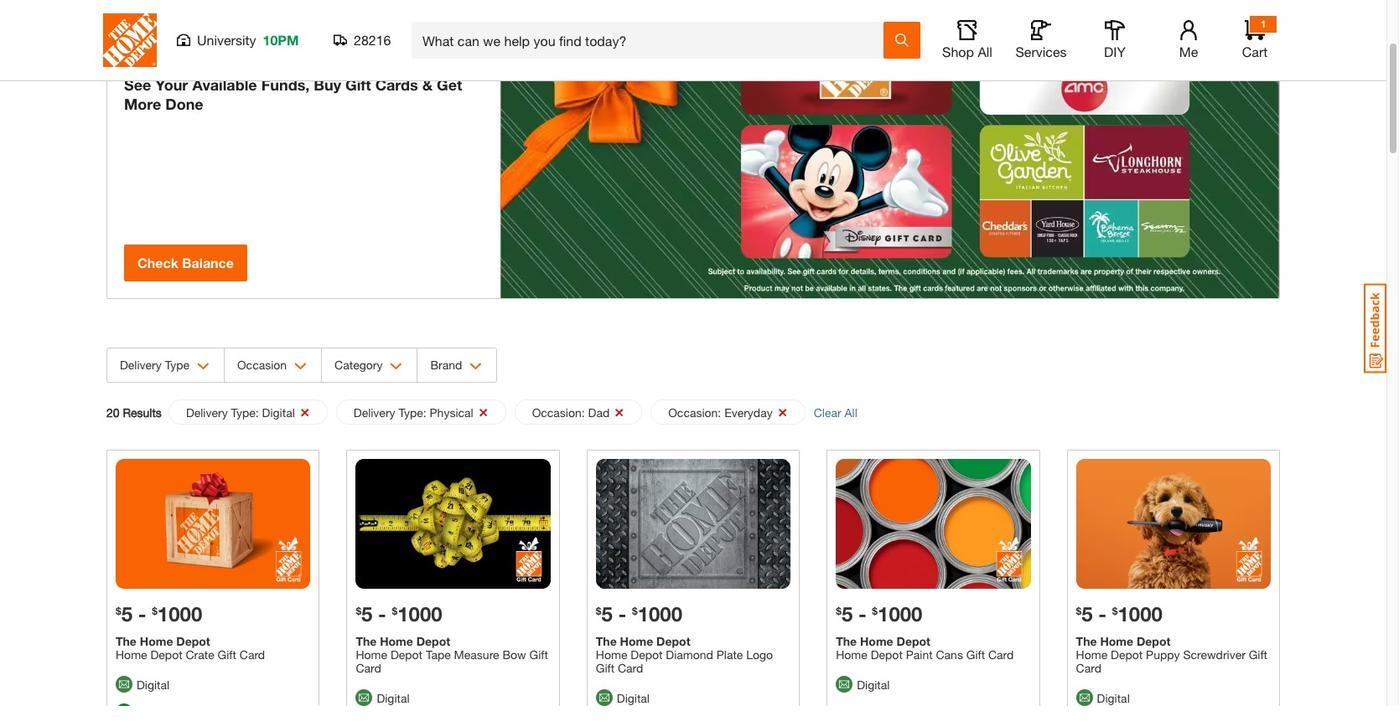 Task type: describe. For each thing, give the bounding box(es) containing it.
$ 5 - $ 1000 for puppy
[[1076, 603, 1163, 626]]

done
[[165, 94, 203, 113]]

5 for the home depot home depot crate gift card
[[121, 603, 133, 626]]

see
[[124, 75, 151, 94]]

university 10pm
[[197, 32, 299, 48]]

the for home depot crate gift card
[[116, 635, 137, 649]]

category link
[[322, 349, 417, 382]]

clear
[[814, 405, 841, 420]]

5 for the home depot home depot paint cans gift card
[[842, 603, 853, 626]]

crate
[[186, 648, 214, 662]]

5 for the home depot home depot tape measure bow gift card
[[361, 603, 373, 626]]

gift inside give the gift of doing
[[286, 0, 361, 26]]

available
[[192, 75, 257, 94]]

shop
[[942, 44, 974, 60]]

get
[[437, 75, 462, 94]]

digital image for home depot puppy screwdriver gift card
[[1076, 690, 1093, 707]]

measure
[[454, 648, 499, 662]]

home depot tape measure bow gift card image
[[356, 459, 551, 589]]

physical image
[[116, 704, 132, 707]]

home depot paint cans gift card image
[[836, 459, 1031, 589]]

all for shop all
[[978, 44, 993, 60]]

- for the home depot home depot diamond plate logo gift card
[[618, 603, 627, 626]]

occasion
[[237, 358, 287, 372]]

bow
[[503, 648, 526, 662]]

- for the home depot home depot paint cans gift card
[[858, 603, 867, 626]]

feedback link image
[[1364, 283, 1387, 374]]

1000 for paint
[[878, 603, 923, 626]]

me
[[1179, 44, 1198, 60]]

card inside the home depot home depot puppy screwdriver gift card
[[1076, 661, 1102, 676]]

university
[[197, 32, 256, 48]]

2 $ from the left
[[152, 605, 157, 618]]

10 $ from the left
[[1112, 605, 1118, 618]]

cards
[[375, 75, 418, 94]]

the
[[212, 0, 276, 26]]

brand link
[[418, 349, 497, 382]]

digital for the home depot home depot paint cans gift card
[[857, 678, 890, 692]]

digital for the home depot home depot tape measure bow gift card
[[377, 692, 410, 706]]

the home depot home depot crate gift card
[[116, 635, 265, 662]]

$ 5 - $ 1000 for crate
[[116, 603, 202, 626]]

delivery type: physical
[[354, 406, 473, 420]]

20
[[106, 405, 120, 420]]

card inside "the home depot home depot crate gift card"
[[240, 648, 265, 662]]

the for home depot diamond plate logo gift card
[[596, 635, 617, 649]]

the home depot home depot diamond plate logo gift card
[[596, 635, 773, 676]]

category
[[335, 358, 383, 372]]

6 $ from the left
[[392, 605, 398, 618]]

occasion: dad button
[[514, 400, 642, 426]]

home depot puppy screwdriver gift card image
[[1076, 459, 1271, 589]]

occasion: for occasion: everyday
[[668, 406, 721, 420]]

1
[[1261, 18, 1266, 30]]

of
[[372, 0, 415, 26]]

digital image for home depot diamond plate logo gift card
[[596, 690, 613, 707]]

everyday
[[724, 406, 773, 420]]

physical
[[430, 406, 473, 420]]

gift inside see your available funds, buy gift cards & get more done
[[345, 75, 371, 94]]

puppy
[[1146, 648, 1180, 662]]

delivery type: digital button
[[168, 400, 328, 426]]

1000 for tape
[[398, 603, 442, 626]]

delivery for delivery type
[[120, 358, 162, 372]]

gift inside the home depot home depot puppy screwdriver gift card
[[1249, 648, 1268, 662]]

type: for physical
[[399, 406, 426, 420]]

digital down "the home depot home depot crate gift card"
[[137, 678, 169, 692]]

$ 5 - $ 1000 for diamond
[[596, 603, 682, 626]]

gift inside the home depot home depot tape measure bow gift card
[[529, 648, 548, 662]]

plate
[[717, 648, 743, 662]]

diy
[[1104, 44, 1126, 60]]

more
[[124, 94, 161, 113]]

type
[[165, 358, 189, 372]]

image for give the gift of doing image
[[500, 0, 1279, 298]]

delivery type: digital
[[186, 406, 295, 420]]

diy button
[[1088, 20, 1142, 60]]

8 $ from the left
[[872, 605, 878, 618]]

5 $ from the left
[[356, 605, 361, 618]]

cans
[[936, 648, 963, 662]]

me button
[[1162, 20, 1216, 60]]

gift inside 'the home depot home depot diamond plate logo gift card'
[[596, 661, 615, 676]]

home depot diamond plate logo gift card image
[[596, 459, 791, 589]]

1 digital image from the left
[[116, 677, 132, 694]]



Task type: locate. For each thing, give the bounding box(es) containing it.
the for home depot puppy screwdriver gift card
[[1076, 635, 1097, 649]]

1 horizontal spatial digital image
[[596, 690, 613, 707]]

the for home depot tape measure bow gift card
[[356, 635, 377, 649]]

card left tape at the bottom of the page
[[356, 661, 381, 676]]

- up the home depot home depot paint cans gift card
[[858, 603, 867, 626]]

digital
[[262, 406, 295, 420]]

0 vertical spatial all
[[978, 44, 993, 60]]

delivery
[[120, 358, 162, 372], [186, 406, 228, 420], [354, 406, 395, 420]]

2 5 from the left
[[602, 603, 613, 626]]

5 $ 5 - $ 1000 from the left
[[1076, 603, 1163, 626]]

all inside shop all button
[[978, 44, 993, 60]]

1 digital image from the left
[[596, 690, 613, 707]]

services button
[[1014, 20, 1068, 60]]

open arrow image right brand
[[470, 363, 482, 371]]

card left puppy
[[1076, 661, 1102, 676]]

cart
[[1242, 44, 1268, 60]]

clear all link
[[814, 404, 858, 421]]

4 5 from the left
[[842, 603, 853, 626]]

paint
[[906, 648, 933, 662]]

1000 up the home depot home depot paint cans gift card
[[878, 603, 923, 626]]

delivery for delivery type: physical
[[354, 406, 395, 420]]

occasion: everyday
[[668, 406, 773, 420]]

0 horizontal spatial occasion:
[[532, 406, 585, 420]]

card right crate
[[240, 648, 265, 662]]

open arrow image inside the delivery type link
[[197, 363, 210, 371]]

gift inside "the home depot home depot crate gift card"
[[218, 648, 236, 662]]

1 horizontal spatial digital image
[[836, 677, 853, 694]]

type: inside button
[[399, 406, 426, 420]]

3 5 from the left
[[361, 603, 373, 626]]

1 occasion: from the left
[[532, 406, 585, 420]]

gift inside the home depot home depot paint cans gift card
[[966, 648, 985, 662]]

1 type: from the left
[[231, 406, 259, 420]]

the inside "the home depot home depot crate gift card"
[[116, 635, 137, 649]]

brand
[[430, 358, 462, 372]]

digital image
[[116, 677, 132, 694], [836, 677, 853, 694]]

2 $ 5 - $ 1000 from the left
[[596, 603, 682, 626]]

5 the from the left
[[1076, 635, 1097, 649]]

gift
[[286, 0, 361, 26], [345, 75, 371, 94], [218, 648, 236, 662], [529, 648, 548, 662], [966, 648, 985, 662], [1249, 648, 1268, 662], [596, 661, 615, 676]]

2 digital image from the left
[[836, 677, 853, 694]]

1 open arrow image from the left
[[197, 363, 210, 371]]

3 $ 5 - $ 1000 from the left
[[356, 603, 442, 626]]

the inside the home depot home depot tape measure bow gift card
[[356, 635, 377, 649]]

check balance
[[137, 255, 234, 271]]

occasion:
[[532, 406, 585, 420], [668, 406, 721, 420]]

delivery down type
[[186, 406, 228, 420]]

open arrow image
[[294, 363, 307, 371]]

depot
[[176, 635, 210, 649], [657, 635, 690, 649], [416, 635, 450, 649], [897, 635, 931, 649], [1137, 635, 1171, 649], [150, 648, 182, 662], [631, 648, 663, 662], [391, 648, 423, 662], [871, 648, 903, 662], [1111, 648, 1143, 662]]

1000 up 'the home depot home depot diamond plate logo gift card'
[[638, 603, 682, 626]]

3 - from the left
[[378, 603, 386, 626]]

1 $ 5 - $ 1000 from the left
[[116, 603, 202, 626]]

0 horizontal spatial digital image
[[356, 690, 373, 707]]

card right cans
[[988, 648, 1014, 662]]

$ 5 - $ 1000
[[116, 603, 202, 626], [596, 603, 682, 626], [356, 603, 442, 626], [836, 603, 923, 626], [1076, 603, 1163, 626]]

card inside the home depot home depot tape measure bow gift card
[[356, 661, 381, 676]]

card
[[240, 648, 265, 662], [988, 648, 1014, 662], [618, 661, 643, 676], [356, 661, 381, 676], [1076, 661, 1102, 676]]

digital down 'the home depot home depot diamond plate logo gift card'
[[617, 691, 650, 706]]

5 5 from the left
[[1082, 603, 1093, 626]]

4 1000 from the left
[[878, 603, 923, 626]]

the for home depot paint cans gift card
[[836, 635, 857, 649]]

delivery inside button
[[354, 406, 395, 420]]

all inside clear all link
[[845, 405, 858, 420]]

give the gift of doing
[[124, 0, 415, 66]]

2 1000 from the left
[[638, 603, 682, 626]]

0 horizontal spatial digital image
[[116, 677, 132, 694]]

$ 5 - $ 1000 for tape
[[356, 603, 442, 626]]

check balance link
[[124, 245, 247, 282]]

2 occasion: from the left
[[668, 406, 721, 420]]

open arrow image for brand
[[470, 363, 482, 371]]

open arrow image
[[197, 363, 210, 371], [390, 363, 403, 371], [470, 363, 482, 371]]

clear all
[[814, 405, 858, 420]]

the inside 'the home depot home depot diamond plate logo gift card'
[[596, 635, 617, 649]]

7 $ from the left
[[836, 605, 842, 618]]

digital down the home depot home depot tape measure bow gift card
[[377, 692, 410, 706]]

$
[[116, 605, 121, 618], [152, 605, 157, 618], [596, 605, 602, 618], [632, 605, 638, 618], [356, 605, 361, 618], [392, 605, 398, 618], [836, 605, 842, 618], [872, 605, 878, 618], [1076, 605, 1082, 618], [1112, 605, 1118, 618]]

diamond
[[666, 648, 713, 662]]

- for the home depot home depot puppy screwdriver gift card
[[1099, 603, 1107, 626]]

digital
[[137, 678, 169, 692], [857, 678, 890, 692], [617, 691, 650, 706], [377, 692, 410, 706], [1097, 692, 1130, 706]]

delivery down "category" link
[[354, 406, 395, 420]]

see your available funds, buy gift cards & get more done
[[124, 75, 462, 113]]

delivery inside 'button'
[[186, 406, 228, 420]]

$ 5 - $ 1000 up 'the home depot home depot diamond plate logo gift card'
[[596, 603, 682, 626]]

the home depot home depot paint cans gift card
[[836, 635, 1014, 662]]

1000 for crate
[[157, 603, 202, 626]]

3 1000 from the left
[[398, 603, 442, 626]]

2 the from the left
[[596, 635, 617, 649]]

all for clear all
[[845, 405, 858, 420]]

2 digital image from the left
[[356, 690, 373, 707]]

digital down the home depot home depot paint cans gift card
[[857, 678, 890, 692]]

1 horizontal spatial type:
[[399, 406, 426, 420]]

1 - from the left
[[138, 603, 146, 626]]

occasion link
[[225, 349, 321, 382]]

3 $ from the left
[[596, 605, 602, 618]]

9 $ from the left
[[1076, 605, 1082, 618]]

3 open arrow image from the left
[[470, 363, 482, 371]]

- for the home depot home depot crate gift card
[[138, 603, 146, 626]]

digital for the home depot home depot diamond plate logo gift card
[[617, 691, 650, 706]]

0 horizontal spatial type:
[[231, 406, 259, 420]]

delivery left type
[[120, 358, 162, 372]]

tape
[[426, 648, 451, 662]]

digital image
[[596, 690, 613, 707], [356, 690, 373, 707], [1076, 690, 1093, 707]]

5 for the home depot home depot diamond plate logo gift card
[[602, 603, 613, 626]]

5 - from the left
[[1099, 603, 1107, 626]]

home depot crate gift card image
[[116, 459, 311, 589]]

open arrow image for category
[[390, 363, 403, 371]]

digital image for home depot tape measure bow gift card
[[356, 690, 373, 707]]

1000 up "the home depot home depot crate gift card"
[[157, 603, 202, 626]]

the home depot logo image
[[103, 13, 157, 67]]

dad
[[588, 406, 610, 420]]

1000 up puppy
[[1118, 603, 1163, 626]]

delivery type link
[[107, 349, 224, 382]]

$ 5 - $ 1000 up "the home depot home depot crate gift card"
[[116, 603, 202, 626]]

the home depot home depot tape measure bow gift card
[[356, 635, 548, 676]]

3 digital image from the left
[[1076, 690, 1093, 707]]

digital down the home depot home depot puppy screwdriver gift card
[[1097, 692, 1130, 706]]

logo
[[746, 648, 773, 662]]

card inside the home depot home depot paint cans gift card
[[988, 648, 1014, 662]]

0 horizontal spatial delivery
[[120, 358, 162, 372]]

0 horizontal spatial all
[[845, 405, 858, 420]]

- up the home depot home depot puppy screwdriver gift card
[[1099, 603, 1107, 626]]

1 $ from the left
[[116, 605, 121, 618]]

2 open arrow image from the left
[[390, 363, 403, 371]]

the
[[116, 635, 137, 649], [596, 635, 617, 649], [356, 635, 377, 649], [836, 635, 857, 649], [1076, 635, 1097, 649]]

-
[[138, 603, 146, 626], [618, 603, 627, 626], [378, 603, 386, 626], [858, 603, 867, 626], [1099, 603, 1107, 626]]

$ 5 - $ 1000 up tape at the bottom of the page
[[356, 603, 442, 626]]

4 - from the left
[[858, 603, 867, 626]]

open arrow image right type
[[197, 363, 210, 371]]

2 horizontal spatial delivery
[[354, 406, 395, 420]]

buy
[[314, 75, 341, 94]]

type:
[[231, 406, 259, 420], [399, 406, 426, 420]]

1000 for diamond
[[638, 603, 682, 626]]

check
[[137, 255, 178, 271]]

occasion: everyday button
[[651, 400, 805, 426]]

1 horizontal spatial occasion:
[[668, 406, 721, 420]]

- up 'the home depot home depot diamond plate logo gift card'
[[618, 603, 627, 626]]

type: for digital
[[231, 406, 259, 420]]

cart 1
[[1242, 18, 1268, 60]]

- up the home depot home depot tape measure bow gift card
[[378, 603, 386, 626]]

occasion: left everyday
[[668, 406, 721, 420]]

What can we help you find today? search field
[[423, 23, 883, 58]]

all
[[978, 44, 993, 60], [845, 405, 858, 420]]

1000 for puppy
[[1118, 603, 1163, 626]]

the inside the home depot home depot puppy screwdriver gift card
[[1076, 635, 1097, 649]]

0 horizontal spatial open arrow image
[[197, 363, 210, 371]]

delivery for delivery type: digital
[[186, 406, 228, 420]]

occasion: for occasion: dad
[[532, 406, 585, 420]]

$ 5 - $ 1000 up puppy
[[1076, 603, 1163, 626]]

3 the from the left
[[356, 635, 377, 649]]

all right shop
[[978, 44, 993, 60]]

funds,
[[261, 75, 310, 94]]

10pm
[[263, 32, 299, 48]]

card left diamond
[[618, 661, 643, 676]]

balance
[[182, 255, 234, 271]]

all right clear
[[845, 405, 858, 420]]

delivery type: physical button
[[336, 400, 506, 426]]

28216
[[354, 32, 391, 48]]

1 1000 from the left
[[157, 603, 202, 626]]

1 horizontal spatial delivery
[[186, 406, 228, 420]]

open arrow image right category
[[390, 363, 403, 371]]

2 type: from the left
[[399, 406, 426, 420]]

your
[[155, 75, 188, 94]]

2 horizontal spatial open arrow image
[[470, 363, 482, 371]]

services
[[1016, 44, 1067, 60]]

the home depot home depot puppy screwdriver gift card
[[1076, 635, 1268, 676]]

4 the from the left
[[836, 635, 857, 649]]

1 vertical spatial all
[[845, 405, 858, 420]]

20 results
[[106, 405, 162, 420]]

4 $ 5 - $ 1000 from the left
[[836, 603, 923, 626]]

screwdriver
[[1183, 648, 1246, 662]]

the inside the home depot home depot paint cans gift card
[[836, 635, 857, 649]]

$ 5 - $ 1000 up the home depot home depot paint cans gift card
[[836, 603, 923, 626]]

28216 button
[[334, 32, 392, 49]]

5
[[121, 603, 133, 626], [602, 603, 613, 626], [361, 603, 373, 626], [842, 603, 853, 626], [1082, 603, 1093, 626]]

delivery type
[[120, 358, 189, 372]]

give
[[124, 0, 201, 26]]

shop all button
[[941, 20, 994, 60]]

occasion: dad
[[532, 406, 610, 420]]

card inside 'the home depot home depot diamond plate logo gift card'
[[618, 661, 643, 676]]

- up "the home depot home depot crate gift card"
[[138, 603, 146, 626]]

1000
[[157, 603, 202, 626], [638, 603, 682, 626], [398, 603, 442, 626], [878, 603, 923, 626], [1118, 603, 1163, 626]]

1 the from the left
[[116, 635, 137, 649]]

open arrow image inside "category" link
[[390, 363, 403, 371]]

digital for the home depot home depot puppy screwdriver gift card
[[1097, 692, 1130, 706]]

1 5 from the left
[[121, 603, 133, 626]]

open arrow image for delivery type
[[197, 363, 210, 371]]

doing
[[124, 18, 230, 66]]

2 horizontal spatial digital image
[[1076, 690, 1093, 707]]

home
[[140, 635, 173, 649], [620, 635, 653, 649], [380, 635, 413, 649], [860, 635, 893, 649], [1100, 635, 1134, 649], [116, 648, 147, 662], [596, 648, 627, 662], [356, 648, 387, 662], [836, 648, 868, 662], [1076, 648, 1108, 662]]

4 $ from the left
[[632, 605, 638, 618]]

2 - from the left
[[618, 603, 627, 626]]

1 horizontal spatial all
[[978, 44, 993, 60]]

shop all
[[942, 44, 993, 60]]

&
[[422, 75, 433, 94]]

open arrow image inside brand link
[[470, 363, 482, 371]]

1000 up tape at the bottom of the page
[[398, 603, 442, 626]]

occasion: left 'dad'
[[532, 406, 585, 420]]

5 1000 from the left
[[1118, 603, 1163, 626]]

type: inside 'button'
[[231, 406, 259, 420]]

1 horizontal spatial open arrow image
[[390, 363, 403, 371]]

- for the home depot home depot tape measure bow gift card
[[378, 603, 386, 626]]

type: left physical
[[399, 406, 426, 420]]

results
[[123, 405, 162, 420]]

type: left digital
[[231, 406, 259, 420]]

$ 5 - $ 1000 for paint
[[836, 603, 923, 626]]

5 for the home depot home depot puppy screwdriver gift card
[[1082, 603, 1093, 626]]



Task type: vqa. For each thing, say whether or not it's contained in the screenshot.
lab to the top
no



